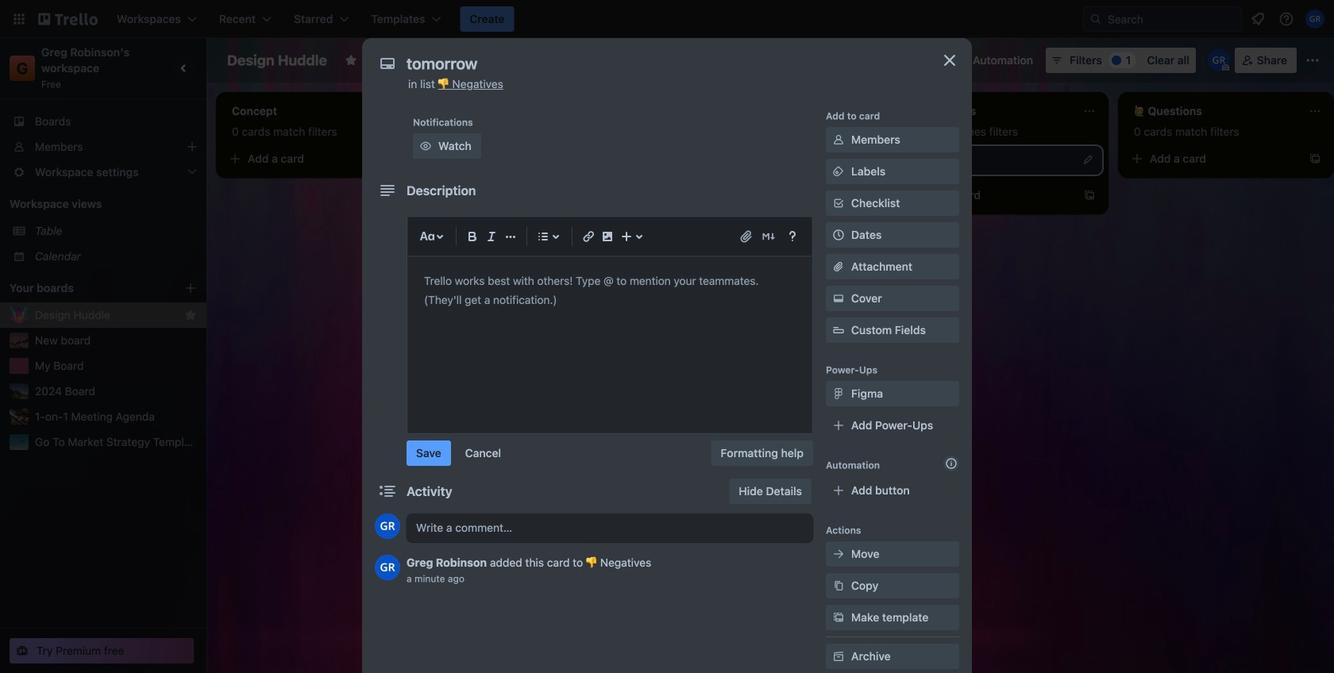 Task type: vqa. For each thing, say whether or not it's contained in the screenshot.
the "home" IMAGE
no



Task type: describe. For each thing, give the bounding box(es) containing it.
1 create from template… image from the left
[[407, 152, 419, 165]]

edit card image
[[1081, 153, 1094, 166]]

add board image
[[184, 282, 197, 295]]

1 horizontal spatial create from template… image
[[1309, 152, 1321, 165]]

star or unstar board image
[[345, 54, 357, 67]]

starred icon image
[[184, 309, 197, 322]]

show menu image
[[1305, 52, 1321, 68]]

view markdown image
[[761, 229, 777, 245]]

your boards with 6 items element
[[10, 279, 160, 298]]

Board name text field
[[219, 48, 335, 73]]

open help dialog image
[[783, 227, 802, 246]]

Write a comment text field
[[407, 514, 813, 542]]

open information menu image
[[1278, 11, 1294, 27]]

bold ⌘b image
[[463, 227, 482, 246]]

Main content area, start typing to enter text. text field
[[424, 272, 796, 310]]

attach and insert link image
[[738, 229, 754, 245]]



Task type: locate. For each thing, give the bounding box(es) containing it.
0 vertical spatial create from template… image
[[1309, 152, 1321, 165]]

sm image
[[951, 48, 973, 70], [831, 164, 846, 179], [831, 386, 846, 402]]

close dialog image
[[940, 51, 959, 70]]

0 horizontal spatial create from template… image
[[1083, 189, 1096, 202]]

0 notifications image
[[1248, 10, 1267, 29]]

italic ⌘i image
[[482, 227, 501, 246]]

greg robinson (gregrobinson96) image
[[1305, 10, 1324, 29], [1208, 49, 1230, 71], [375, 514, 400, 539], [375, 555, 400, 580]]

lists image
[[534, 227, 553, 246]]

editor toolbar
[[414, 224, 805, 249]]

text formatting group
[[463, 227, 520, 246]]

0 horizontal spatial create from template… image
[[407, 152, 419, 165]]

search image
[[1089, 13, 1102, 25]]

0 vertical spatial sm image
[[951, 48, 973, 70]]

more formatting image
[[501, 227, 520, 246]]

text styles image
[[418, 227, 437, 246]]

1 horizontal spatial create from template… image
[[858, 152, 870, 165]]

image image
[[598, 227, 617, 246]]

1 vertical spatial create from template… image
[[1083, 189, 1096, 202]]

create from template… image
[[407, 152, 419, 165], [858, 152, 870, 165]]

2 vertical spatial sm image
[[831, 386, 846, 402]]

2 create from template… image from the left
[[858, 152, 870, 165]]

link ⌘k image
[[579, 227, 598, 246]]

create from template… image
[[1309, 152, 1321, 165], [1083, 189, 1096, 202]]

sm image
[[831, 132, 846, 148], [418, 138, 434, 154], [831, 291, 846, 307], [831, 546, 846, 562], [831, 578, 846, 594], [831, 610, 846, 626], [831, 649, 846, 665]]

1 vertical spatial sm image
[[831, 164, 846, 179]]

primary element
[[0, 0, 1334, 38]]

None text field
[[399, 49, 923, 78]]

Search field
[[1102, 8, 1241, 30]]



